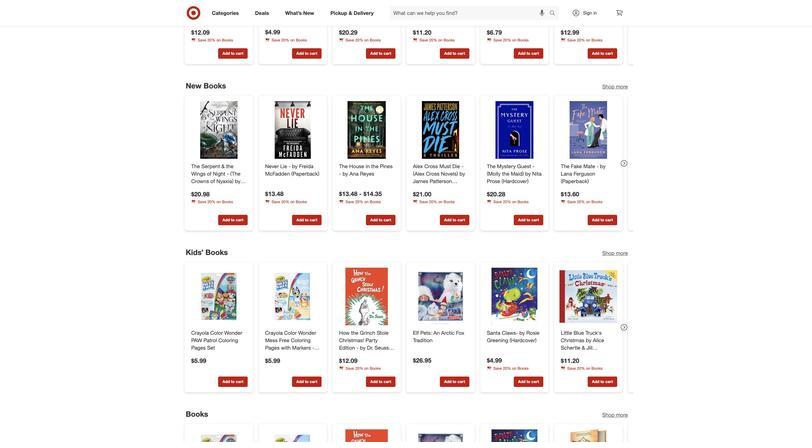 Task type: describe. For each thing, give the bounding box(es) containing it.
christmas for the rightmost little blue truck's christmas by alice schertle & jill mcelmurry (hardcover) link
[[561, 337, 585, 344]]

save for little blue truck's christmas by alice schertle & jill mcelmurry (hardcover) link to the top
[[420, 38, 428, 42]]

$26.95
[[413, 357, 432, 364]]

rebecca
[[339, 16, 360, 22]]

$13.60
[[561, 190, 579, 198]]

die
[[452, 163, 460, 170]]

mcfadden
[[265, 170, 290, 177]]

3 more from the top
[[616, 412, 628, 419]]

$6.79
[[487, 28, 502, 36]]

color for crayola color wonder mess free coloring pages with markers - bluey $5.99
[[284, 330, 297, 336]]

1 vertical spatial seuss
[[375, 345, 389, 351]]

20% for the rightmost little blue truck's christmas by alice schertle & jill mcelmurry (hardcover) link
[[577, 366, 585, 371]]

save for santa claws- by rosie greening (hardcover) 'link' to the right
[[494, 366, 502, 371]]

sign in link
[[567, 6, 607, 20]]

construction site: merry and bright - (goodnight, goodnight construction site) by sherri duskey rinker (hardcover)
[[487, 1, 540, 45]]

1 vertical spatial santa
[[487, 330, 500, 336]]

- inside construction site: merry and bright - (goodnight, goodnight construction site) by sherri duskey rinker (hardcover)
[[528, 9, 530, 15]]

exclusive
[[561, 16, 582, 22]]

cat
[[561, 1, 569, 8]]

save 20% on books for the top santa claws- by rosie greening (hardcover) 'link'
[[272, 37, 307, 42]]

the inside the serpent & the wings of night - (the crowns of nyaxia) by carissa broadbent (hardcover)
[[226, 163, 233, 170]]

save 20% on books button for the top santa claws- by rosie greening (hardcover) 'link'
[[265, 37, 307, 43]]

(hardcover) inside the mystery guest - (molly the maid) by  nita prose (hardcover)
[[502, 178, 529, 184]]

& inside the serpent & the wings of night - (the crowns of nyaxia) by carissa broadbent (hardcover)
[[221, 163, 225, 170]]

0 vertical spatial party
[[218, 9, 230, 15]]

coloring for crayola color wonder paw patrol coloring pages set
[[218, 337, 238, 344]]

1 horizontal spatial santa claws- by rosie greening (hardcover) link
[[487, 330, 542, 344]]

the for $13.48 - $14.35
[[339, 163, 348, 170]]

claws- for the top santa claws- by rosie greening (hardcover) 'link'
[[280, 1, 296, 8]]

duskey
[[502, 31, 519, 37]]

the serpent & the wings of night - (the crowns of nyaxia) by carissa broadbent (hardcover) link
[[191, 163, 246, 199]]

club:
[[596, 1, 609, 8]]

elf pets: an arctic fox tradition
[[413, 330, 464, 344]]

save 20% on books for cat kid comic club: influencers - dh exclusive - by dav pilkey (hardcover) link
[[567, 38, 603, 42]]

goodnight
[[516, 16, 540, 22]]

on for the mystery guest - (molly the maid) by  nita prose (hardcover) link
[[512, 199, 517, 204]]

rinker
[[521, 31, 536, 37]]

- inside never lie - by  freida mcfadden (paperback)
[[289, 163, 291, 170]]

an
[[434, 330, 440, 336]]

on for santa claws- by rosie greening (hardcover) 'link' to the right
[[512, 366, 517, 371]]

$4.99 for save 20% on books button related to santa claws- by rosie greening (hardcover) 'link' to the right
[[487, 357, 502, 364]]

1 horizontal spatial christmas!
[[339, 337, 364, 344]]

save for 'the serpent & the wings of night - (the crowns of nyaxia) by carissa broadbent (hardcover)' 'link'
[[198, 199, 206, 204]]

search button
[[547, 6, 562, 21]]

deals
[[255, 10, 269, 16]]

0 horizontal spatial edition
[[191, 16, 207, 22]]

sign
[[583, 10, 592, 16]]

the for $20.28
[[487, 163, 496, 170]]

1 horizontal spatial in
[[594, 10, 597, 16]]

color for crayola color wonder paw patrol coloring pages set
[[210, 330, 223, 336]]

save 20% on books button for the house in the pines - by ana reyes link
[[339, 199, 381, 205]]

1 construction from the top
[[487, 1, 517, 8]]

never lie - by  freida mcfadden (paperback)
[[265, 163, 319, 177]]

construction site: merry and bright - (goodnight, goodnight construction site) by sherri duskey rinker (hardcover) link
[[487, 1, 542, 45]]

0 horizontal spatial new
[[186, 81, 201, 90]]

patrol
[[203, 337, 217, 344]]

shop for kids'
[[602, 250, 615, 257]]

never
[[265, 163, 279, 170]]

1 vertical spatial stole
[[377, 330, 389, 336]]

on for iron flame - (empyrean) - by rebecca yarros (hardcover) link
[[364, 38, 369, 42]]

save 20% on books button for little blue truck's christmas by alice schertle & jill mcelmurry (hardcover) link to the top
[[413, 37, 455, 43]]

20% for cat kid comic club: influencers - dh exclusive - by dav pilkey (hardcover) link
[[577, 38, 585, 42]]

the mystery guest - (molly the maid) by  nita prose (hardcover)
[[487, 163, 542, 184]]

the inside the house in the pines - by ana reyes
[[371, 163, 379, 170]]

1 vertical spatial party
[[366, 337, 378, 344]]

What can we help you find? suggestions appear below search field
[[390, 6, 551, 20]]

shop for new
[[602, 83, 615, 90]]

the fake mate - by lana ferguson (paperback) link
[[561, 163, 616, 185]]

freida
[[299, 163, 314, 170]]

shop more for kids'
[[602, 250, 628, 257]]

0 horizontal spatial christmas!
[[191, 9, 216, 15]]

20% for construction site: merry and bright - (goodnight, goodnight construction site) by sherri duskey rinker (hardcover) link
[[503, 38, 511, 42]]

search
[[547, 10, 562, 17]]

little for little blue truck's christmas by alice schertle & jill mcelmurry (hardcover) link to the top
[[413, 1, 424, 8]]

alex cross must die - (alex cross novels) by  james patterson (hardcover) image
[[412, 101, 470, 159]]

on for 'the serpent & the wings of night - (the crowns of nyaxia) by carissa broadbent (hardcover)' 'link'
[[216, 199, 221, 204]]

must
[[440, 163, 451, 170]]

little for the rightmost little blue truck's christmas by alice schertle & jill mcelmurry (hardcover) link
[[561, 330, 572, 336]]

broadbent
[[210, 185, 235, 192]]

lie
[[280, 163, 287, 170]]

wings
[[191, 170, 206, 177]]

0 vertical spatial dr.
[[219, 16, 225, 22]]

fake
[[571, 163, 582, 170]]

pets:
[[420, 330, 432, 336]]

on for the alex cross must die - (alex cross novels) by james patterson (hardcover) link
[[438, 199, 443, 204]]

greening for santa claws- by rosie greening (hardcover) 'link' to the right
[[487, 337, 508, 344]]

save 20% on books button for the fake mate - by lana ferguson (paperback) link
[[561, 199, 603, 205]]

dav
[[594, 16, 603, 22]]

0 horizontal spatial grinch
[[212, 1, 227, 8]]

on for the fake mate - by lana ferguson (paperback) link
[[586, 199, 591, 204]]

merry
[[487, 9, 501, 15]]

shop more for new
[[602, 83, 628, 90]]

1 vertical spatial how the grinch stole christmas! party edition - by dr. seuss (hardcover)
[[339, 330, 389, 359]]

greening for the top santa claws- by rosie greening (hardcover) 'link'
[[265, 9, 286, 15]]

santa claws- by rosie greening (hardcover) for the top santa claws- by rosie greening (hardcover) 'link'
[[265, 1, 318, 15]]

deals link
[[250, 6, 277, 20]]

paw
[[191, 337, 202, 344]]

save for the rightmost little blue truck's christmas by alice schertle & jill mcelmurry (hardcover) link
[[567, 366, 576, 371]]

2 construction from the top
[[487, 23, 517, 30]]

kids'
[[186, 248, 203, 257]]

save 20% on books button for never lie - by  freida mcfadden (paperback) link
[[265, 199, 307, 205]]

$11.20 for the rightmost little blue truck's christmas by alice schertle & jill mcelmurry (hardcover) link
[[561, 357, 579, 364]]

yarros
[[361, 16, 376, 22]]

1 horizontal spatial how the grinch stole christmas! party edition - by dr. seuss (hardcover) link
[[339, 330, 394, 359]]

(molly
[[487, 170, 501, 177]]

on for little blue truck's christmas by alice schertle & jill mcelmurry (hardcover) link to the top
[[438, 38, 443, 42]]

(paperback) inside never lie - by  freida mcfadden (paperback)
[[291, 170, 319, 177]]

0 vertical spatial santa
[[265, 1, 279, 8]]

jill for the rightmost little blue truck's christmas by alice schertle & jill mcelmurry (hardcover) link save 20% on books button
[[587, 345, 593, 351]]

categories link
[[206, 6, 247, 20]]

kids' books
[[186, 248, 228, 257]]

1 vertical spatial of
[[210, 178, 215, 184]]

on for never lie - by  freida mcfadden (paperback) link
[[290, 199, 295, 204]]

1 vertical spatial cross
[[426, 170, 440, 177]]

night
[[213, 170, 225, 177]]

(hardcover) inside construction site: merry and bright - (goodnight, goodnight construction site) by sherri duskey rinker (hardcover)
[[487, 38, 514, 45]]

carissa
[[191, 185, 209, 192]]

save for iron flame - (empyrean) - by rebecca yarros (hardcover) link
[[346, 38, 354, 42]]

0 horizontal spatial schertle
[[413, 16, 433, 22]]

the house in the pines - by ana reyes
[[339, 163, 393, 177]]

save for cat kid comic club: influencers - dh exclusive - by dav pilkey (hardcover) link
[[567, 38, 576, 42]]

save 20% on books for little blue truck's christmas by alice schertle & jill mcelmurry (hardcover) link to the top
[[420, 38, 455, 42]]

what's new
[[285, 10, 314, 16]]

with
[[281, 345, 291, 351]]

iron flame - (empyrean) - by rebecca yarros (hardcover) link
[[339, 1, 394, 30]]

pickup & delivery link
[[325, 6, 382, 20]]

save for the house in the pines - by ana reyes link
[[346, 199, 354, 204]]

save 20% on books button for the rightmost little blue truck's christmas by alice schertle & jill mcelmurry (hardcover) link
[[561, 366, 603, 372]]

alex cross must die - (alex cross novels) by james patterson (hardcover)
[[413, 163, 465, 192]]

by inside the iron flame - (empyrean) - by rebecca yarros (hardcover)
[[370, 9, 376, 15]]

save 20% on books for iron flame - (empyrean) - by rebecca yarros (hardcover) link
[[346, 38, 381, 42]]

patterson
[[430, 178, 452, 184]]

$12.99
[[561, 28, 579, 36]]

elf
[[413, 330, 419, 336]]

prose
[[487, 178, 500, 184]]

save 20% on books button for construction site: merry and bright - (goodnight, goodnight construction site) by sherri duskey rinker (hardcover) link
[[487, 37, 529, 43]]

cat kid comic club: influencers - dh exclusive - by dav pilkey (hardcover)
[[561, 1, 609, 30]]

guest
[[517, 163, 531, 170]]

influencers
[[561, 9, 587, 15]]

0 vertical spatial of
[[207, 170, 211, 177]]

pilkey
[[561, 23, 574, 30]]

crayola for crayola color wonder paw patrol coloring pages set
[[191, 330, 209, 336]]

the inside the mystery guest - (molly the maid) by  nita prose (hardcover)
[[502, 170, 510, 177]]

kid
[[571, 1, 578, 8]]

the mystery guest - (molly the maid) by  nita prose (hardcover) link
[[487, 163, 542, 185]]

(hardcover) inside the iron flame - (empyrean) - by rebecca yarros (hardcover)
[[339, 23, 366, 30]]

claws- for santa claws- by rosie greening (hardcover) 'link' to the right
[[502, 330, 518, 336]]

1 how the grinch stole christmas! party edition - by dr. seuss (hardcover) image from the top
[[338, 268, 396, 326]]

blue for the rightmost little blue truck's christmas by alice schertle & jill mcelmurry (hardcover) link
[[574, 330, 584, 336]]

save 20% on books for santa claws- by rosie greening (hardcover) 'link' to the right
[[494, 366, 529, 371]]

shop more button for new
[[602, 83, 628, 90]]

0 horizontal spatial $12.09
[[191, 28, 210, 36]]

20% for 'the serpent & the wings of night - (the crowns of nyaxia) by carissa broadbent (hardcover)' 'link'
[[207, 199, 215, 204]]

ana
[[350, 170, 359, 177]]

on for the top santa claws- by rosie greening (hardcover) 'link'
[[290, 37, 295, 42]]

mystery
[[497, 163, 516, 170]]

elf pets: an arctic fox tradition link
[[413, 330, 468, 344]]

on for construction site: merry and bright - (goodnight, goodnight construction site) by sherri duskey rinker (hardcover) link
[[512, 38, 517, 42]]

$13.48 for $13.48 - $14.35
[[339, 190, 358, 197]]

by inside cat kid comic club: influencers - dh exclusive - by dav pilkey (hardcover)
[[587, 16, 593, 22]]

comic
[[580, 1, 595, 8]]

little blue truck's christmas by alice schertle & jill mcelmurry (hardcover) for little blue truck's christmas by alice schertle & jill mcelmurry (hardcover) link to the top
[[413, 1, 467, 30]]

1 vertical spatial schertle
[[561, 345, 581, 351]]

20% for iron flame - (empyrean) - by rebecca yarros (hardcover) link
[[355, 38, 363, 42]]

delivery
[[354, 10, 374, 16]]

save 20% on books for the rightmost little blue truck's christmas by alice schertle & jill mcelmurry (hardcover) link
[[567, 366, 603, 371]]

crowns
[[191, 178, 209, 184]]

by inside the mystery guest - (molly the maid) by  nita prose (hardcover)
[[525, 170, 531, 177]]

(alex
[[413, 170, 425, 177]]

never lie - by  freida mcfadden (paperback) link
[[265, 163, 320, 178]]

categories
[[212, 10, 239, 16]]

1 vertical spatial how
[[339, 330, 350, 336]]

bright
[[512, 9, 526, 15]]

markers
[[292, 345, 311, 351]]

reyes
[[360, 170, 374, 177]]

iron flame - (empyrean) - by rebecca yarros (hardcover)
[[339, 1, 376, 30]]

(the
[[230, 170, 240, 177]]

1 horizontal spatial little blue truck's christmas by alice schertle & jill mcelmurry (hardcover) link
[[561, 330, 616, 359]]

never lie - by  freida mcfadden (paperback) image
[[264, 101, 322, 159]]

0 horizontal spatial how
[[191, 1, 202, 8]]

the house in the pines - by ana reyes link
[[339, 163, 394, 178]]



Task type: vqa. For each thing, say whether or not it's contained in the screenshot.


Task type: locate. For each thing, give the bounding box(es) containing it.
alice for little blue truck's christmas by alice schertle & jill mcelmurry (hardcover) link to the top
[[445, 9, 456, 15]]

crayola for crayola color wonder mess free coloring pages with markers - bluey $5.99
[[265, 330, 283, 336]]

mcelmurry for the rightmost little blue truck's christmas by alice schertle & jill mcelmurry (hardcover) link
[[561, 352, 586, 359]]

(paperback) inside the fake mate - by lana ferguson (paperback)
[[561, 178, 589, 184]]

santa claws- by rosie greening (hardcover) for santa claws- by rosie greening (hardcover) 'link' to the right
[[487, 330, 540, 344]]

2 the from the left
[[339, 163, 348, 170]]

$13.48 - $14.35
[[339, 190, 382, 197]]

1 vertical spatial blue
[[574, 330, 584, 336]]

0 vertical spatial little blue truck's christmas by alice schertle & jill mcelmurry (hardcover)
[[413, 1, 467, 30]]

shop more
[[602, 83, 628, 90], [602, 250, 628, 257], [602, 412, 628, 419]]

$11.20 for little blue truck's christmas by alice schertle & jill mcelmurry (hardcover) link to the top
[[413, 28, 432, 36]]

on
[[290, 37, 295, 42], [216, 38, 221, 42], [364, 38, 369, 42], [438, 38, 443, 42], [512, 38, 517, 42], [586, 38, 591, 42], [290, 199, 295, 204], [364, 199, 369, 204], [216, 199, 221, 204], [438, 199, 443, 204], [512, 199, 517, 204], [586, 199, 591, 204], [512, 366, 517, 371], [364, 366, 369, 371], [586, 366, 591, 371]]

20% for never lie - by  freida mcfadden (paperback) link
[[281, 199, 289, 204]]

(paperback) down freida at the top left of page
[[291, 170, 319, 177]]

1 crayola from the left
[[191, 330, 209, 336]]

0 vertical spatial (paperback)
[[291, 170, 319, 177]]

0 vertical spatial $11.20
[[413, 28, 432, 36]]

save 20% on books button
[[265, 37, 307, 43], [191, 37, 233, 43], [339, 37, 381, 43], [413, 37, 455, 43], [487, 37, 529, 43], [561, 37, 603, 43], [265, 199, 307, 205], [339, 199, 381, 205], [191, 199, 233, 205], [413, 199, 455, 205], [487, 199, 529, 205], [561, 199, 603, 205], [487, 366, 529, 372], [339, 366, 381, 372], [561, 366, 603, 372]]

crayola
[[191, 330, 209, 336], [265, 330, 283, 336]]

add to cart
[[222, 51, 243, 56], [296, 51, 317, 56], [370, 51, 391, 56], [444, 51, 465, 56], [518, 51, 539, 56], [592, 51, 613, 56], [222, 218, 243, 223], [296, 218, 317, 223], [370, 218, 391, 223], [444, 218, 465, 223], [518, 218, 539, 223], [592, 218, 613, 223], [222, 380, 243, 384], [296, 380, 317, 384], [370, 380, 391, 384], [444, 380, 465, 384], [518, 380, 539, 384], [592, 380, 613, 384]]

0 horizontal spatial mcelmurry
[[413, 23, 438, 30]]

the left house
[[339, 163, 348, 170]]

2 vertical spatial shop
[[602, 412, 615, 419]]

mcelmurry
[[413, 23, 438, 30], [561, 352, 586, 359]]

1 vertical spatial little
[[561, 330, 572, 336]]

the serpent & the wings of night - (the crowns of nyaxia) by carissa broadbent (hardcover)
[[191, 163, 240, 199]]

add
[[222, 51, 230, 56], [296, 51, 304, 56], [370, 51, 378, 56], [444, 51, 452, 56], [518, 51, 526, 56], [592, 51, 600, 56], [222, 218, 230, 223], [296, 218, 304, 223], [370, 218, 378, 223], [444, 218, 452, 223], [518, 218, 526, 223], [592, 218, 600, 223], [222, 380, 230, 384], [296, 380, 304, 384], [370, 380, 378, 384], [444, 380, 452, 384], [518, 380, 526, 384], [592, 380, 600, 384]]

1 horizontal spatial schertle
[[561, 345, 581, 351]]

little blue truck's christmas by alice schertle & jill mcelmurry (hardcover) for the rightmost little blue truck's christmas by alice schertle & jill mcelmurry (hardcover) link
[[561, 330, 614, 359]]

2 shop from the top
[[602, 250, 615, 257]]

1 vertical spatial claws-
[[502, 330, 518, 336]]

crayola color wonder mess free coloring pages with markers - bluey $5.99
[[265, 330, 316, 364]]

0 vertical spatial shop
[[602, 83, 615, 90]]

0 vertical spatial grinch
[[212, 1, 227, 8]]

mess
[[265, 337, 278, 344]]

2 pages from the left
[[265, 345, 280, 351]]

what's new link
[[280, 6, 322, 20]]

save 20% on books for 'the serpent & the wings of night - (the crowns of nyaxia) by carissa broadbent (hardcover)' 'link'
[[198, 199, 233, 204]]

0 horizontal spatial $5.99
[[191, 357, 206, 364]]

1 $13.48 from the left
[[265, 190, 284, 197]]

1 horizontal spatial pages
[[265, 345, 280, 351]]

0 vertical spatial edition
[[191, 16, 207, 22]]

color up free
[[284, 330, 297, 336]]

the for $13.60
[[561, 163, 570, 170]]

save 20% on books for construction site: merry and bright - (goodnight, goodnight construction site) by sherri duskey rinker (hardcover) link
[[494, 38, 529, 42]]

0 vertical spatial how the grinch stole christmas! party edition - by dr. seuss (hardcover)
[[191, 1, 241, 30]]

in
[[594, 10, 597, 16], [366, 163, 370, 170]]

sherri
[[487, 31, 501, 37]]

0 horizontal spatial coloring
[[218, 337, 238, 344]]

on for cat kid comic club: influencers - dh exclusive - by dav pilkey (hardcover) link
[[586, 38, 591, 42]]

save 20% on books for the fake mate - by lana ferguson (paperback) link
[[567, 199, 603, 204]]

iron flame - (empyrean) - by rebecca yarros (hardcover) image
[[560, 430, 617, 442]]

$20.29
[[339, 28, 358, 36]]

0 vertical spatial seuss
[[227, 16, 241, 22]]

1 horizontal spatial coloring
[[291, 337, 311, 344]]

0 vertical spatial christmas
[[413, 9, 437, 15]]

0 horizontal spatial christmas
[[413, 9, 437, 15]]

jill for save 20% on books button associated with little blue truck's christmas by alice schertle & jill mcelmurry (hardcover) link to the top
[[439, 16, 445, 22]]

1 horizontal spatial wonder
[[298, 330, 316, 336]]

mate
[[584, 163, 595, 170]]

the up lana
[[561, 163, 570, 170]]

by inside construction site: merry and bright - (goodnight, goodnight construction site) by sherri duskey rinker (hardcover)
[[530, 23, 536, 30]]

crayola color wonder paw patrol coloring pages set link
[[191, 330, 246, 352]]

1 horizontal spatial $12.09
[[339, 357, 358, 364]]

wonder inside the crayola color wonder paw patrol coloring pages set
[[224, 330, 242, 336]]

wonder inside crayola color wonder mess free coloring pages with markers - bluey $5.99
[[298, 330, 316, 336]]

elf pets: an arctic fox tradition image
[[412, 268, 470, 326], [412, 268, 470, 326], [412, 430, 470, 442], [412, 430, 470, 442]]

$5.99 inside crayola color wonder mess free coloring pages with markers - bluey $5.99
[[265, 357, 280, 364]]

how the grinch stole christmas! party edition - by dr. seuss (hardcover) image
[[338, 268, 396, 326], [338, 430, 396, 442]]

construction down (goodnight,
[[487, 23, 517, 30]]

1 vertical spatial how the grinch stole christmas! party edition - by dr. seuss (hardcover) link
[[339, 330, 394, 359]]

pages up bluey
[[265, 345, 280, 351]]

by inside the fake mate - by lana ferguson (paperback)
[[600, 163, 606, 170]]

0 vertical spatial construction
[[487, 1, 517, 8]]

2 how the grinch stole christmas! party edition - by dr. seuss (hardcover) image from the top
[[338, 430, 396, 442]]

1 the from the left
[[191, 163, 200, 170]]

0 horizontal spatial (paperback)
[[291, 170, 319, 177]]

pages inside the crayola color wonder paw patrol coloring pages set
[[191, 345, 206, 351]]

0 horizontal spatial how the grinch stole christmas! party edition - by dr. seuss (hardcover)
[[191, 1, 241, 30]]

0 vertical spatial santa claws- by rosie greening (hardcover)
[[265, 1, 318, 15]]

0 horizontal spatial santa claws- by rosie greening (hardcover) link
[[265, 1, 320, 16]]

0 horizontal spatial in
[[366, 163, 370, 170]]

0 horizontal spatial little blue truck's christmas by alice schertle & jill mcelmurry (hardcover) link
[[413, 1, 468, 30]]

coloring right patrol
[[218, 337, 238, 344]]

20% for little blue truck's christmas by alice schertle & jill mcelmurry (hardcover) link to the top
[[429, 38, 437, 42]]

dh
[[591, 9, 599, 15]]

$13.48 for $13.48
[[265, 190, 284, 197]]

crayola color wonder paw patrol coloring pages set
[[191, 330, 242, 351]]

0 vertical spatial shop more button
[[602, 83, 628, 90]]

1 vertical spatial mcelmurry
[[561, 352, 586, 359]]

(hardcover) inside the serpent & the wings of night - (the crowns of nyaxia) by carissa broadbent (hardcover)
[[191, 193, 218, 199]]

1 vertical spatial more
[[616, 250, 628, 257]]

1 vertical spatial christmas!
[[339, 337, 364, 344]]

alice for the rightmost little blue truck's christmas by alice schertle & jill mcelmurry (hardcover) link
[[593, 337, 604, 344]]

- inside the house in the pines - by ana reyes
[[339, 170, 341, 177]]

1 vertical spatial edition
[[339, 345, 355, 351]]

iron
[[339, 1, 348, 8]]

0 horizontal spatial party
[[218, 9, 230, 15]]

save 20% on books for the mystery guest - (molly the maid) by  nita prose (hardcover) link
[[494, 199, 529, 204]]

christmas!
[[191, 9, 216, 15], [339, 337, 364, 344]]

1 horizontal spatial (paperback)
[[561, 178, 589, 184]]

save 20% on books button for cat kid comic club: influencers - dh exclusive - by dav pilkey (hardcover) link
[[561, 37, 603, 43]]

crayola color wonder mess free coloring pages with markers - bluey image
[[264, 268, 322, 326], [264, 268, 322, 326], [264, 430, 322, 442], [264, 430, 322, 442]]

$13.48 down mcfadden
[[265, 190, 284, 197]]

$5.99 down the mess
[[265, 357, 280, 364]]

save for never lie - by  freida mcfadden (paperback) link
[[272, 199, 280, 204]]

0 horizontal spatial pages
[[191, 345, 206, 351]]

new
[[303, 10, 314, 16], [186, 81, 201, 90]]

0 vertical spatial more
[[616, 83, 628, 90]]

christmas
[[413, 9, 437, 15], [561, 337, 585, 344]]

the up the (molly
[[487, 163, 496, 170]]

shop more button for kids'
[[602, 250, 628, 257]]

save 20% on books for the alex cross must die - (alex cross novels) by james patterson (hardcover) link
[[420, 199, 455, 204]]

2 $5.99 from the left
[[265, 357, 280, 364]]

0 vertical spatial schertle
[[413, 16, 433, 22]]

1 shop more from the top
[[602, 83, 628, 90]]

1 shop from the top
[[602, 83, 615, 90]]

1 horizontal spatial new
[[303, 10, 314, 16]]

$20.28
[[487, 190, 505, 198]]

more for new
[[616, 83, 628, 90]]

2 shop more from the top
[[602, 250, 628, 257]]

1 horizontal spatial grinch
[[360, 330, 375, 336]]

free
[[279, 337, 289, 344]]

pines
[[380, 163, 393, 170]]

$11.20
[[413, 28, 432, 36], [561, 357, 579, 364]]

1 vertical spatial how the grinch stole christmas! party edition - by dr. seuss (hardcover) image
[[338, 430, 396, 442]]

alex cross must die - (alex cross novels) by james patterson (hardcover) link
[[413, 163, 468, 192]]

on for the house in the pines - by ana reyes link
[[364, 199, 369, 204]]

0 horizontal spatial little
[[413, 1, 424, 8]]

the inside the house in the pines - by ana reyes
[[339, 163, 348, 170]]

$5.99 down paw
[[191, 357, 206, 364]]

1 vertical spatial greening
[[487, 337, 508, 344]]

1 horizontal spatial edition
[[339, 345, 355, 351]]

- inside the serpent & the wings of night - (the crowns of nyaxia) by carissa broadbent (hardcover)
[[227, 170, 229, 177]]

construction
[[487, 1, 517, 8], [487, 23, 517, 30]]

- inside alex cross must die - (alex cross novels) by james patterson (hardcover)
[[462, 163, 464, 170]]

1 vertical spatial dr.
[[367, 345, 373, 351]]

$14.35
[[363, 190, 382, 197]]

coloring
[[218, 337, 238, 344], [291, 337, 311, 344]]

the inside the fake mate - by lana ferguson (paperback)
[[561, 163, 570, 170]]

the mystery guest - (molly the maid) by  nita prose (hardcover) image
[[486, 101, 543, 159]]

1 horizontal spatial party
[[366, 337, 378, 344]]

1 vertical spatial in
[[366, 163, 370, 170]]

what's
[[285, 10, 302, 16]]

1 horizontal spatial santa
[[487, 330, 500, 336]]

claws-
[[280, 1, 296, 8], [502, 330, 518, 336]]

in up reyes
[[366, 163, 370, 170]]

coloring up markers
[[291, 337, 311, 344]]

0 vertical spatial $4.99
[[265, 28, 280, 36]]

1 horizontal spatial mcelmurry
[[561, 352, 586, 359]]

1 horizontal spatial jill
[[587, 345, 593, 351]]

save 20% on books
[[272, 37, 307, 42], [198, 38, 233, 42], [346, 38, 381, 42], [420, 38, 455, 42], [494, 38, 529, 42], [567, 38, 603, 42], [272, 199, 307, 204], [346, 199, 381, 204], [198, 199, 233, 204], [420, 199, 455, 204], [494, 199, 529, 204], [567, 199, 603, 204], [494, 366, 529, 371], [346, 366, 381, 371], [567, 366, 603, 371]]

0 vertical spatial how
[[191, 1, 202, 8]]

1 horizontal spatial truck's
[[586, 330, 602, 336]]

dr.
[[219, 16, 225, 22], [367, 345, 373, 351]]

nyaxia)
[[216, 178, 233, 184]]

save 20% on books for never lie - by  freida mcfadden (paperback) link
[[272, 199, 307, 204]]

1 vertical spatial new
[[186, 81, 201, 90]]

0 horizontal spatial $11.20
[[413, 28, 432, 36]]

christmas for little blue truck's christmas by alice schertle & jill mcelmurry (hardcover) link to the top
[[413, 9, 437, 15]]

save for the fake mate - by lana ferguson (paperback) link
[[567, 199, 576, 204]]

0 vertical spatial mcelmurry
[[413, 23, 438, 30]]

(goodnight,
[[487, 16, 514, 22]]

alex
[[413, 163, 423, 170]]

20% for santa claws- by rosie greening (hardcover) 'link' to the right
[[503, 366, 511, 371]]

$5.99
[[191, 357, 206, 364], [265, 357, 280, 364]]

0 vertical spatial alice
[[445, 9, 456, 15]]

shop
[[602, 83, 615, 90], [602, 250, 615, 257], [602, 412, 615, 419]]

0 vertical spatial christmas!
[[191, 9, 216, 15]]

site:
[[518, 1, 529, 8]]

by inside the house in the pines - by ana reyes
[[343, 170, 348, 177]]

(empyrean)
[[339, 9, 365, 15]]

the for $20.98
[[191, 163, 200, 170]]

- inside the mystery guest - (molly the maid) by  nita prose (hardcover)
[[533, 163, 535, 170]]

2 more from the top
[[616, 250, 628, 257]]

0 vertical spatial how the grinch stole christmas! party edition - by dr. seuss (hardcover) image
[[338, 268, 396, 326]]

save for construction site: merry and bright - (goodnight, goodnight construction site) by sherri duskey rinker (hardcover) link
[[494, 38, 502, 42]]

save for the mystery guest - (molly the maid) by  nita prose (hardcover) link
[[494, 199, 502, 204]]

of down serpent
[[207, 170, 211, 177]]

1 vertical spatial alice
[[593, 337, 604, 344]]

the up wings
[[191, 163, 200, 170]]

1 horizontal spatial dr.
[[367, 345, 373, 351]]

the fake mate - by lana ferguson (paperback)
[[561, 163, 606, 184]]

cross up patterson
[[426, 170, 440, 177]]

of down night
[[210, 178, 215, 184]]

novels)
[[441, 170, 458, 177]]

arctic
[[441, 330, 455, 336]]

stole
[[229, 1, 241, 8], [377, 330, 389, 336]]

color inside the crayola color wonder paw patrol coloring pages set
[[210, 330, 223, 336]]

shop more button
[[602, 83, 628, 90], [602, 250, 628, 257], [602, 412, 628, 419]]

1 vertical spatial rosie
[[527, 330, 540, 336]]

rosie
[[305, 1, 318, 8], [527, 330, 540, 336]]

truck's for the rightmost little blue truck's christmas by alice schertle & jill mcelmurry (hardcover) link
[[586, 330, 602, 336]]

by inside the serpent & the wings of night - (the crowns of nyaxia) by carissa broadbent (hardcover)
[[235, 178, 240, 184]]

$13.48 down ana
[[339, 190, 358, 197]]

rosie for santa claws- by rosie greening (hardcover) 'link' to the right
[[527, 330, 540, 336]]

by inside never lie - by  freida mcfadden (paperback)
[[292, 163, 298, 170]]

1 horizontal spatial greening
[[487, 337, 508, 344]]

save 20% on books button for the mystery guest - (molly the maid) by  nita prose (hardcover) link
[[487, 199, 529, 205]]

4 the from the left
[[561, 163, 570, 170]]

wonder for crayola color wonder mess free coloring pages with markers - bluey $5.99
[[298, 330, 316, 336]]

sign in
[[583, 10, 597, 16]]

grinch
[[212, 1, 227, 8], [360, 330, 375, 336]]

0 vertical spatial little
[[413, 1, 424, 8]]

add to cart button
[[218, 48, 248, 59], [292, 48, 322, 59], [366, 48, 396, 59], [440, 48, 470, 59], [514, 48, 543, 59], [588, 48, 617, 59], [218, 215, 248, 225], [292, 215, 322, 225], [366, 215, 396, 225], [440, 215, 470, 225], [514, 215, 543, 225], [588, 215, 617, 225], [218, 377, 248, 387], [292, 377, 322, 387], [366, 377, 396, 387], [440, 377, 470, 387], [514, 377, 543, 387], [588, 377, 617, 387]]

save 20% on books for the house in the pines - by ana reyes link
[[346, 199, 381, 204]]

wonder
[[224, 330, 242, 336], [298, 330, 316, 336]]

pickup
[[331, 10, 347, 16]]

more for kids'
[[616, 250, 628, 257]]

2 wonder from the left
[[298, 330, 316, 336]]

3 shop from the top
[[602, 412, 615, 419]]

the serpent & the wings of night - (the crowns of nyaxia) by  carissa broadbent (hardcover) image
[[190, 101, 248, 159]]

santa
[[265, 1, 279, 8], [487, 330, 500, 336]]

0 horizontal spatial how the grinch stole christmas! party edition - by dr. seuss (hardcover) link
[[191, 1, 246, 30]]

wonder for crayola color wonder paw patrol coloring pages set
[[224, 330, 242, 336]]

coloring for crayola color wonder mess free coloring pages with markers - bluey $5.99
[[291, 337, 311, 344]]

1 vertical spatial shop more button
[[602, 250, 628, 257]]

save for the top santa claws- by rosie greening (hardcover) 'link'
[[272, 37, 280, 42]]

color up patrol
[[210, 330, 223, 336]]

how the grinch stole christmas! party edition - by dr. seuss (hardcover)
[[191, 1, 241, 30], [339, 330, 389, 359]]

20% for the mystery guest - (molly the maid) by  nita prose (hardcover) link
[[503, 199, 511, 204]]

serpent
[[201, 163, 220, 170]]

20% for the alex cross must die - (alex cross novels) by james patterson (hardcover) link
[[429, 199, 437, 204]]

party
[[218, 9, 230, 15], [366, 337, 378, 344]]

1 color from the left
[[210, 330, 223, 336]]

in up dav
[[594, 10, 597, 16]]

pages inside crayola color wonder mess free coloring pages with markers - bluey $5.99
[[265, 345, 280, 351]]

save 20% on books button for iron flame - (empyrean) - by rebecca yarros (hardcover) link
[[339, 37, 381, 43]]

0 vertical spatial little blue truck's christmas by alice schertle & jill mcelmurry (hardcover) link
[[413, 1, 468, 30]]

20% for the top santa claws- by rosie greening (hardcover) 'link'
[[281, 37, 289, 42]]

maid)
[[511, 170, 524, 177]]

mcelmurry for little blue truck's christmas by alice schertle & jill mcelmurry (hardcover) link to the top
[[413, 23, 438, 30]]

pages for crayola color wonder mess free coloring pages with markers - bluey $5.99
[[265, 345, 280, 351]]

save 20% on books button for the alex cross must die - (alex cross novels) by james patterson (hardcover) link
[[413, 199, 455, 205]]

2 crayola from the left
[[265, 330, 283, 336]]

0 vertical spatial rosie
[[305, 1, 318, 8]]

1 vertical spatial little blue truck's christmas by alice schertle & jill mcelmurry (hardcover) link
[[561, 330, 616, 359]]

- inside the fake mate - by lana ferguson (paperback)
[[597, 163, 599, 170]]

little blue truck's christmas by alice schertle & jill mcelmurry (hardcover) link
[[413, 1, 468, 30], [561, 330, 616, 359]]

1 pages from the left
[[191, 345, 206, 351]]

0 vertical spatial in
[[594, 10, 597, 16]]

crayola up paw
[[191, 330, 209, 336]]

0 horizontal spatial rosie
[[305, 1, 318, 8]]

crayola color wonder paw patrol coloring pages set image
[[190, 268, 248, 326], [190, 268, 248, 326], [190, 430, 248, 442], [190, 430, 248, 442]]

in inside the house in the pines - by ana reyes
[[366, 163, 370, 170]]

20% for the house in the pines - by ana reyes link
[[355, 199, 363, 204]]

santa claws- by rosie greening (hardcover) image
[[486, 268, 543, 326], [486, 268, 543, 326], [486, 430, 543, 442], [486, 430, 543, 442]]

0 horizontal spatial $4.99
[[265, 28, 280, 36]]

1 horizontal spatial how the grinch stole christmas! party edition - by dr. seuss (hardcover)
[[339, 330, 389, 359]]

blue for little blue truck's christmas by alice schertle & jill mcelmurry (hardcover) link to the top
[[426, 1, 436, 8]]

0 vertical spatial cross
[[424, 163, 438, 170]]

3 the from the left
[[487, 163, 496, 170]]

(paperback) down lana
[[561, 178, 589, 184]]

construction up and
[[487, 1, 517, 8]]

fox
[[456, 330, 464, 336]]

save for the alex cross must die - (alex cross novels) by james patterson (hardcover) link
[[420, 199, 428, 204]]

1 vertical spatial (paperback)
[[561, 178, 589, 184]]

1 $5.99 from the left
[[191, 357, 206, 364]]

3 shop more from the top
[[602, 412, 628, 419]]

lana
[[561, 170, 572, 177]]

site)
[[518, 23, 529, 30]]

the inside the serpent & the wings of night - (the crowns of nyaxia) by carissa broadbent (hardcover)
[[191, 163, 200, 170]]

0 horizontal spatial jill
[[439, 16, 445, 22]]

(hardcover) inside alex cross must die - (alex cross novels) by james patterson (hardcover)
[[413, 185, 440, 192]]

truck's for little blue truck's christmas by alice schertle & jill mcelmurry (hardcover) link to the top
[[438, 1, 454, 8]]

crayola inside the crayola color wonder paw patrol coloring pages set
[[191, 330, 209, 336]]

1 shop more button from the top
[[602, 83, 628, 90]]

- inside crayola color wonder mess free coloring pages with markers - bluey $5.99
[[312, 345, 314, 351]]

2 vertical spatial shop more button
[[602, 412, 628, 419]]

cross right 'alex'
[[424, 163, 438, 170]]

3 shop more button from the top
[[602, 412, 628, 419]]

1 wonder from the left
[[224, 330, 242, 336]]

(hardcover) inside cat kid comic club: influencers - dh exclusive - by dav pilkey (hardcover)
[[576, 23, 603, 30]]

crayola up the mess
[[265, 330, 283, 336]]

2 vertical spatial more
[[616, 412, 628, 419]]

rosie for the top santa claws- by rosie greening (hardcover) 'link'
[[305, 1, 318, 8]]

the fake mate - by  lana ferguson (paperback) image
[[560, 101, 617, 159]]

1 coloring from the left
[[218, 337, 238, 344]]

2 $13.48 from the left
[[339, 190, 358, 197]]

little
[[413, 1, 424, 8], [561, 330, 572, 336]]

(paperback)
[[291, 170, 319, 177], [561, 178, 589, 184]]

the house in the pines - by ana reyes image
[[338, 101, 396, 159]]

1 horizontal spatial stole
[[377, 330, 389, 336]]

crayola inside crayola color wonder mess free coloring pages with markers - bluey $5.99
[[265, 330, 283, 336]]

$4.99 for the top santa claws- by rosie greening (hardcover) 'link' save 20% on books button
[[265, 28, 280, 36]]

0 horizontal spatial stole
[[229, 1, 241, 8]]

flame
[[349, 1, 364, 8]]

1 more from the top
[[616, 83, 628, 90]]

2 shop more button from the top
[[602, 250, 628, 257]]

color inside crayola color wonder mess free coloring pages with markers - bluey $5.99
[[284, 330, 297, 336]]

the inside the mystery guest - (molly the maid) by  nita prose (hardcover)
[[487, 163, 496, 170]]

pages
[[191, 345, 206, 351], [265, 345, 280, 351]]

1 vertical spatial construction
[[487, 23, 517, 30]]

by inside alex cross must die - (alex cross novels) by james patterson (hardcover)
[[460, 170, 465, 177]]

on for the rightmost little blue truck's christmas by alice schertle & jill mcelmurry (hardcover) link
[[586, 366, 591, 371]]

0 vertical spatial santa claws- by rosie greening (hardcover) link
[[265, 1, 320, 16]]

save 20% on books button for 'the serpent & the wings of night - (the crowns of nyaxia) by carissa broadbent (hardcover)' 'link'
[[191, 199, 233, 205]]

0 horizontal spatial $13.48
[[265, 190, 284, 197]]

coloring inside crayola color wonder mess free coloring pages with markers - bluey $5.99
[[291, 337, 311, 344]]

$12.09
[[191, 28, 210, 36], [339, 357, 358, 364]]

0 vertical spatial claws-
[[280, 1, 296, 8]]

1 vertical spatial shop more
[[602, 250, 628, 257]]

0 horizontal spatial greening
[[265, 9, 286, 15]]

crayola color wonder mess free coloring pages with markers - bluey link
[[265, 330, 320, 359]]

and
[[502, 9, 511, 15]]

$13.48
[[265, 190, 284, 197], [339, 190, 358, 197]]

pages down paw
[[191, 345, 206, 351]]

2 coloring from the left
[[291, 337, 311, 344]]

2 color from the left
[[284, 330, 297, 336]]

pages for crayola color wonder paw patrol coloring pages set
[[191, 345, 206, 351]]

coloring inside the crayola color wonder paw patrol coloring pages set
[[218, 337, 238, 344]]

little blue truck's christmas by alice schertle & jill mcelmurry (hardcover) image
[[560, 268, 617, 326], [560, 268, 617, 326]]



